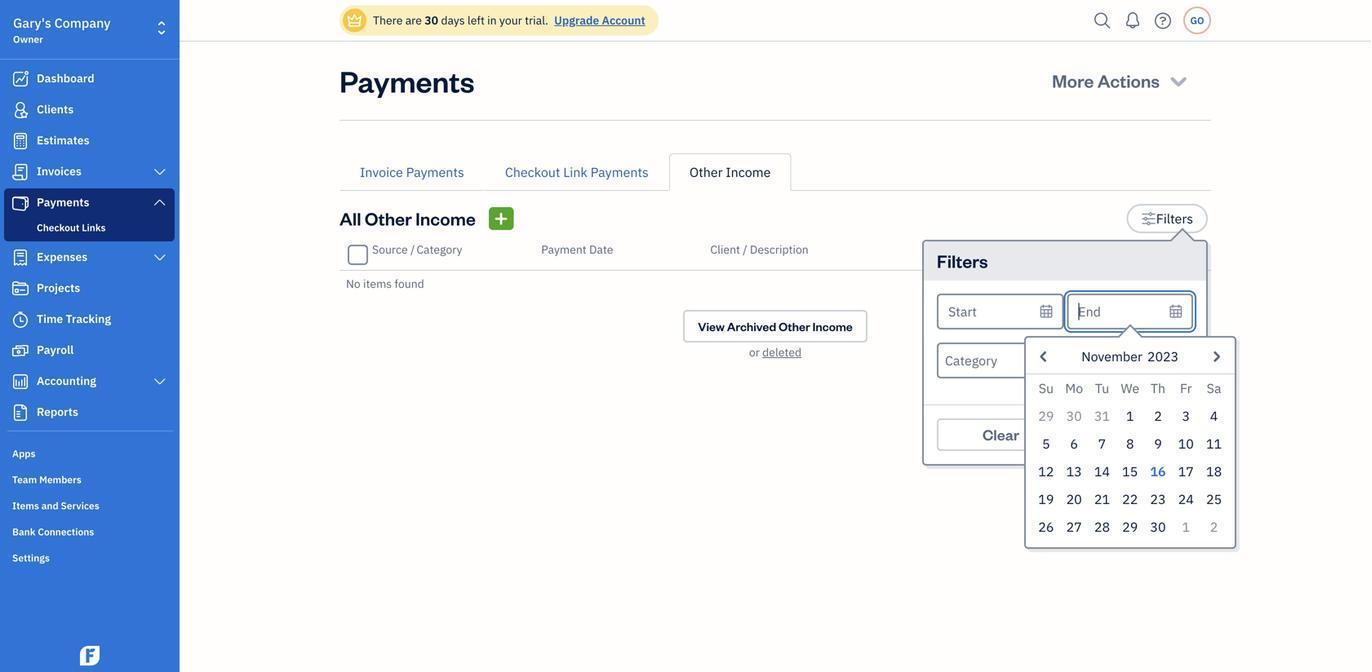 Task type: describe. For each thing, give the bounding box(es) containing it.
payments link
[[4, 189, 175, 218]]

payments right the link
[[591, 164, 649, 181]]

apps
[[12, 447, 35, 460]]

11
[[1206, 435, 1222, 453]]

0 horizontal spatial 30
[[425, 13, 438, 28]]

dashboard link
[[4, 64, 175, 94]]

settings image
[[1141, 209, 1157, 229]]

Start date in MM/DD/YYYY format text field
[[937, 294, 1064, 330]]

9
[[1154, 435, 1162, 453]]

or deleted
[[749, 345, 802, 360]]

all
[[340, 207, 361, 230]]

1 horizontal spatial 2 button
[[1200, 513, 1228, 541]]

dashboard image
[[11, 71, 30, 87]]

17
[[1178, 463, 1194, 480]]

add new other income entry image
[[494, 209, 509, 229]]

23
[[1150, 491, 1166, 508]]

go button
[[1184, 7, 1211, 34]]

19
[[1039, 491, 1054, 508]]

10 button
[[1172, 430, 1200, 458]]

source / category
[[372, 242, 462, 257]]

team
[[12, 473, 37, 487]]

search image
[[1090, 9, 1116, 33]]

client
[[710, 242, 740, 257]]

tu
[[1095, 380, 1109, 397]]

25 button
[[1200, 486, 1228, 513]]

go
[[1191, 14, 1204, 27]]

12
[[1039, 463, 1054, 480]]

17 button
[[1172, 458, 1200, 486]]

more
[[1052, 69, 1094, 92]]

10
[[1178, 435, 1194, 453]]

team members link
[[4, 467, 175, 491]]

services
[[61, 500, 99, 513]]

invoice image
[[11, 164, 30, 180]]

or
[[749, 345, 760, 360]]

link
[[563, 164, 588, 181]]

company
[[54, 14, 111, 31]]

clients
[[37, 102, 74, 117]]

28
[[1095, 519, 1110, 536]]

main element
[[0, 0, 220, 673]]

archived
[[727, 319, 776, 334]]

1 horizontal spatial 29 button
[[1116, 513, 1144, 541]]

11 button
[[1200, 430, 1228, 458]]

payroll link
[[4, 336, 175, 366]]

invoice payments link
[[340, 153, 485, 191]]

and
[[41, 500, 58, 513]]

links
[[82, 221, 106, 234]]

15
[[1123, 463, 1138, 480]]

time tracking
[[37, 311, 111, 327]]

project image
[[11, 281, 30, 297]]

19 button
[[1032, 486, 1060, 513]]

18 button
[[1200, 458, 1228, 486]]

bank connections link
[[4, 519, 175, 544]]

your
[[500, 13, 522, 28]]

1 vertical spatial 30 button
[[1144, 513, 1172, 541]]

checkout for checkout link payments
[[505, 164, 560, 181]]

category
[[417, 242, 462, 257]]

payments right invoice
[[406, 164, 464, 181]]

are
[[405, 13, 422, 28]]

0 vertical spatial 30 button
[[1060, 402, 1088, 430]]

upgrade
[[554, 13, 599, 28]]

timer image
[[11, 312, 30, 328]]

trial.
[[525, 13, 548, 28]]

9 button
[[1144, 430, 1172, 458]]

27
[[1067, 519, 1082, 536]]

expense image
[[11, 250, 30, 266]]

14
[[1095, 463, 1110, 480]]

28 button
[[1088, 513, 1116, 541]]

checkout links
[[37, 221, 106, 234]]

checkout link payments link
[[485, 153, 669, 191]]

projects link
[[4, 274, 175, 304]]

clear button
[[937, 419, 1065, 451]]

report image
[[11, 405, 30, 421]]

0 horizontal spatial 1 button
[[1116, 402, 1144, 430]]

End date in MM/DD/YYYY format text field
[[1067, 294, 1193, 330]]

payments inside 'main' element
[[37, 195, 89, 210]]

estimate image
[[11, 133, 30, 149]]

16 button
[[1144, 458, 1172, 486]]

november 2023
[[1082, 348, 1179, 365]]

2 vertical spatial income
[[813, 319, 853, 334]]

th
[[1151, 380, 1166, 397]]

there
[[373, 13, 403, 28]]

dashboard
[[37, 71, 94, 86]]

su
[[1039, 380, 1054, 397]]

1 for leftmost "1" button
[[1126, 408, 1134, 425]]

21
[[1095, 491, 1110, 508]]

gary's
[[13, 14, 51, 31]]

/ for description
[[743, 242, 747, 257]]

invoice
[[360, 164, 403, 181]]

money image
[[11, 343, 30, 359]]

0 vertical spatial income
[[726, 164, 771, 181]]

14 button
[[1088, 458, 1116, 486]]

23 button
[[1144, 486, 1172, 513]]

items
[[363, 276, 392, 291]]

22 button
[[1116, 486, 1144, 513]]

bank
[[12, 526, 35, 539]]

other income link
[[669, 153, 791, 191]]

go to help image
[[1150, 9, 1176, 33]]

accounting
[[37, 373, 96, 389]]

more actions
[[1052, 69, 1160, 92]]

chevrondown image
[[1168, 69, 1190, 92]]

8 button
[[1116, 430, 1144, 458]]



Task type: locate. For each thing, give the bounding box(es) containing it.
chevron large down image up chevron large down image
[[152, 196, 167, 209]]

25
[[1206, 491, 1222, 508]]

1 vertical spatial income
[[416, 207, 476, 230]]

chevron large down image up "payments" link
[[152, 166, 167, 179]]

items and services
[[12, 500, 99, 513]]

0 horizontal spatial filters
[[937, 249, 988, 273]]

chevron large down image
[[152, 166, 167, 179], [152, 196, 167, 209], [152, 375, 167, 389]]

13 button
[[1060, 458, 1088, 486]]

2 horizontal spatial 30
[[1150, 519, 1166, 536]]

1 vertical spatial chevron large down image
[[152, 196, 167, 209]]

payments up checkout links
[[37, 195, 89, 210]]

estimates
[[37, 133, 89, 148]]

2 vertical spatial chevron large down image
[[152, 375, 167, 389]]

26 button
[[1032, 513, 1060, 541]]

1 chevron large down image from the top
[[152, 166, 167, 179]]

1 horizontal spatial income
[[726, 164, 771, 181]]

2 chevron large down image from the top
[[152, 196, 167, 209]]

checkout link payments
[[505, 164, 649, 181]]

0 vertical spatial 30
[[425, 13, 438, 28]]

november
[[1082, 348, 1143, 365]]

29 down su
[[1039, 408, 1054, 425]]

payments down are
[[340, 61, 475, 100]]

filters inside dropdown button
[[1157, 210, 1193, 227]]

30 down mo in the bottom right of the page
[[1067, 408, 1082, 425]]

7 button
[[1088, 430, 1116, 458]]

20
[[1067, 491, 1082, 508]]

0 horizontal spatial 30 button
[[1060, 402, 1088, 430]]

4
[[1210, 408, 1218, 425]]

29 down 22 button on the right bottom
[[1123, 519, 1138, 536]]

1 vertical spatial 2 button
[[1200, 513, 1228, 541]]

chevron large down image inside "payments" link
[[152, 196, 167, 209]]

members
[[39, 473, 81, 487]]

expenses link
[[4, 243, 175, 273]]

apply button
[[1072, 419, 1200, 451]]

/ right "source" on the left top of page
[[411, 242, 415, 257]]

3 button
[[1172, 402, 1200, 430]]

filters
[[1157, 210, 1193, 227], [937, 249, 988, 273]]

8
[[1126, 435, 1134, 453]]

invoices
[[37, 164, 82, 179]]

settings
[[12, 552, 50, 565]]

2 for leftmost 2 button
[[1154, 408, 1162, 425]]

0 vertical spatial other
[[690, 164, 723, 181]]

expenses
[[37, 249, 88, 264]]

grid
[[1032, 375, 1228, 541]]

27 button
[[1060, 513, 1088, 541]]

chevron large down image for accounting
[[152, 375, 167, 389]]

no
[[346, 276, 361, 291]]

account
[[602, 13, 645, 28]]

amount button
[[1164, 242, 1205, 257]]

30
[[425, 13, 438, 28], [1067, 408, 1082, 425], [1150, 519, 1166, 536]]

1 button down we
[[1116, 402, 1144, 430]]

29 button
[[1032, 402, 1060, 430], [1116, 513, 1144, 541]]

fr
[[1180, 380, 1192, 397]]

accounting link
[[4, 367, 175, 397]]

16
[[1150, 463, 1166, 480]]

notifications image
[[1120, 4, 1146, 37]]

filters up amount button
[[1157, 210, 1193, 227]]

payment image
[[11, 195, 30, 211]]

1 vertical spatial checkout
[[37, 221, 79, 234]]

clear
[[983, 425, 1020, 444]]

29 button down 22
[[1116, 513, 1144, 541]]

/ right client
[[743, 242, 747, 257]]

1 for "1" button to the right
[[1182, 519, 1190, 536]]

1 vertical spatial 1 button
[[1172, 513, 1200, 541]]

checkout for checkout links
[[37, 221, 79, 234]]

13
[[1067, 463, 1082, 480]]

1 vertical spatial 1
[[1182, 519, 1190, 536]]

1 vertical spatial other
[[365, 207, 412, 230]]

date
[[589, 242, 613, 257]]

grid containing su
[[1032, 375, 1228, 541]]

1 horizontal spatial 1
[[1182, 519, 1190, 536]]

0 horizontal spatial 29 button
[[1032, 402, 1060, 430]]

0 horizontal spatial 29
[[1039, 408, 1054, 425]]

team members
[[12, 473, 81, 487]]

2 / from the left
[[743, 242, 747, 257]]

time tracking link
[[4, 305, 175, 335]]

1 / from the left
[[411, 242, 415, 257]]

22
[[1123, 491, 1138, 508]]

other up "source" on the left top of page
[[365, 207, 412, 230]]

1 vertical spatial 29 button
[[1116, 513, 1144, 541]]

owner
[[13, 33, 43, 46]]

2 for right 2 button
[[1210, 519, 1218, 536]]

31
[[1095, 408, 1110, 425]]

Category search field
[[945, 351, 1172, 371]]

1 horizontal spatial 30
[[1067, 408, 1082, 425]]

2 down the 25
[[1210, 519, 1218, 536]]

freshbooks image
[[77, 647, 103, 666]]

2 horizontal spatial income
[[813, 319, 853, 334]]

chevron large down image
[[152, 251, 167, 264]]

0 vertical spatial filters
[[1157, 210, 1193, 227]]

view
[[698, 319, 725, 334]]

0 horizontal spatial 2 button
[[1144, 402, 1172, 430]]

1 button
[[1116, 402, 1144, 430], [1172, 513, 1200, 541]]

31 button
[[1088, 402, 1116, 430]]

1
[[1126, 408, 1134, 425], [1182, 519, 1190, 536]]

2 vertical spatial 30
[[1150, 519, 1166, 536]]

2 vertical spatial other
[[779, 319, 810, 334]]

chevron large down image for payments
[[152, 196, 167, 209]]

items and services link
[[4, 493, 175, 518]]

0 vertical spatial 29
[[1039, 408, 1054, 425]]

checkout
[[505, 164, 560, 181], [37, 221, 79, 234]]

2 horizontal spatial other
[[779, 319, 810, 334]]

0 horizontal spatial 2
[[1154, 408, 1162, 425]]

there are 30 days left in your trial. upgrade account
[[373, 13, 645, 28]]

1 horizontal spatial 30 button
[[1144, 513, 1172, 541]]

0 horizontal spatial income
[[416, 207, 476, 230]]

0 horizontal spatial 1
[[1126, 408, 1134, 425]]

projects
[[37, 280, 80, 295]]

24
[[1178, 491, 1194, 508]]

checkout left the link
[[505, 164, 560, 181]]

mo
[[1065, 380, 1083, 397]]

source
[[372, 242, 408, 257]]

client / description
[[710, 242, 809, 257]]

30 button down mo in the bottom right of the page
[[1060, 402, 1088, 430]]

description
[[750, 242, 809, 257]]

/ for category
[[411, 242, 415, 257]]

actions
[[1098, 69, 1160, 92]]

other up client
[[690, 164, 723, 181]]

checkout up the expenses
[[37, 221, 79, 234]]

1 horizontal spatial 29
[[1123, 519, 1138, 536]]

29 button down su
[[1032, 402, 1060, 430]]

no items found
[[346, 276, 424, 291]]

invoice payments
[[360, 164, 464, 181]]

0 vertical spatial 1
[[1126, 408, 1134, 425]]

1 vertical spatial 29
[[1123, 519, 1138, 536]]

0 vertical spatial chevron large down image
[[152, 166, 167, 179]]

0 vertical spatial 2
[[1154, 408, 1162, 425]]

0 vertical spatial 29 button
[[1032, 402, 1060, 430]]

5
[[1042, 435, 1050, 453]]

1 horizontal spatial 2
[[1210, 519, 1218, 536]]

other up the deleted link
[[779, 319, 810, 334]]

1 horizontal spatial /
[[743, 242, 747, 257]]

3 chevron large down image from the top
[[152, 375, 167, 389]]

30 button down 23
[[1144, 513, 1172, 541]]

2 button up the 9
[[1144, 402, 1172, 430]]

1 horizontal spatial filters
[[1157, 210, 1193, 227]]

payroll
[[37, 342, 74, 358]]

1 horizontal spatial checkout
[[505, 164, 560, 181]]

1 vertical spatial 30
[[1067, 408, 1082, 425]]

settings link
[[4, 545, 175, 570]]

7
[[1098, 435, 1106, 453]]

0 horizontal spatial /
[[411, 242, 415, 257]]

0 horizontal spatial other
[[365, 207, 412, 230]]

21 button
[[1088, 486, 1116, 513]]

0 horizontal spatial checkout
[[37, 221, 79, 234]]

crown image
[[346, 12, 363, 29]]

1 vertical spatial 2
[[1210, 519, 1218, 536]]

gary's company owner
[[13, 14, 111, 46]]

checkout inside 'main' element
[[37, 221, 79, 234]]

bank connections
[[12, 526, 94, 539]]

sa
[[1207, 380, 1222, 397]]

chevron large down image up reports link
[[152, 375, 167, 389]]

amount
[[1164, 242, 1205, 257]]

2 button down the 25
[[1200, 513, 1228, 541]]

1 button down 24
[[1172, 513, 1200, 541]]

deleted link
[[763, 345, 802, 360]]

2
[[1154, 408, 1162, 425], [1210, 519, 1218, 536]]

upgrade account link
[[551, 13, 645, 28]]

1 horizontal spatial 1 button
[[1172, 513, 1200, 541]]

6 button
[[1060, 430, 1088, 458]]

0 vertical spatial 1 button
[[1116, 402, 1144, 430]]

18
[[1206, 463, 1222, 480]]

chevron large down image for invoices
[[152, 166, 167, 179]]

2 down th
[[1154, 408, 1162, 425]]

reports
[[37, 404, 78, 420]]

1 up apply on the bottom right
[[1126, 408, 1134, 425]]

tracking
[[66, 311, 111, 327]]

client image
[[11, 102, 30, 118]]

6
[[1070, 435, 1078, 453]]

left
[[468, 13, 485, 28]]

filters up start date in mm/dd/yyyy format text box
[[937, 249, 988, 273]]

chart image
[[11, 374, 30, 390]]

24 button
[[1172, 486, 1200, 513]]

/
[[411, 242, 415, 257], [743, 242, 747, 257]]

12 button
[[1032, 458, 1060, 486]]

5 button
[[1032, 430, 1060, 458]]

1 vertical spatial filters
[[937, 249, 988, 273]]

0 vertical spatial checkout
[[505, 164, 560, 181]]

30 down 23 button
[[1150, 519, 1166, 536]]

30 right are
[[425, 13, 438, 28]]

0 vertical spatial 2 button
[[1144, 402, 1172, 430]]

1 horizontal spatial other
[[690, 164, 723, 181]]

1 down 24
[[1182, 519, 1190, 536]]

deleted
[[763, 345, 802, 360]]



Task type: vqa. For each thing, say whether or not it's contained in the screenshot.


